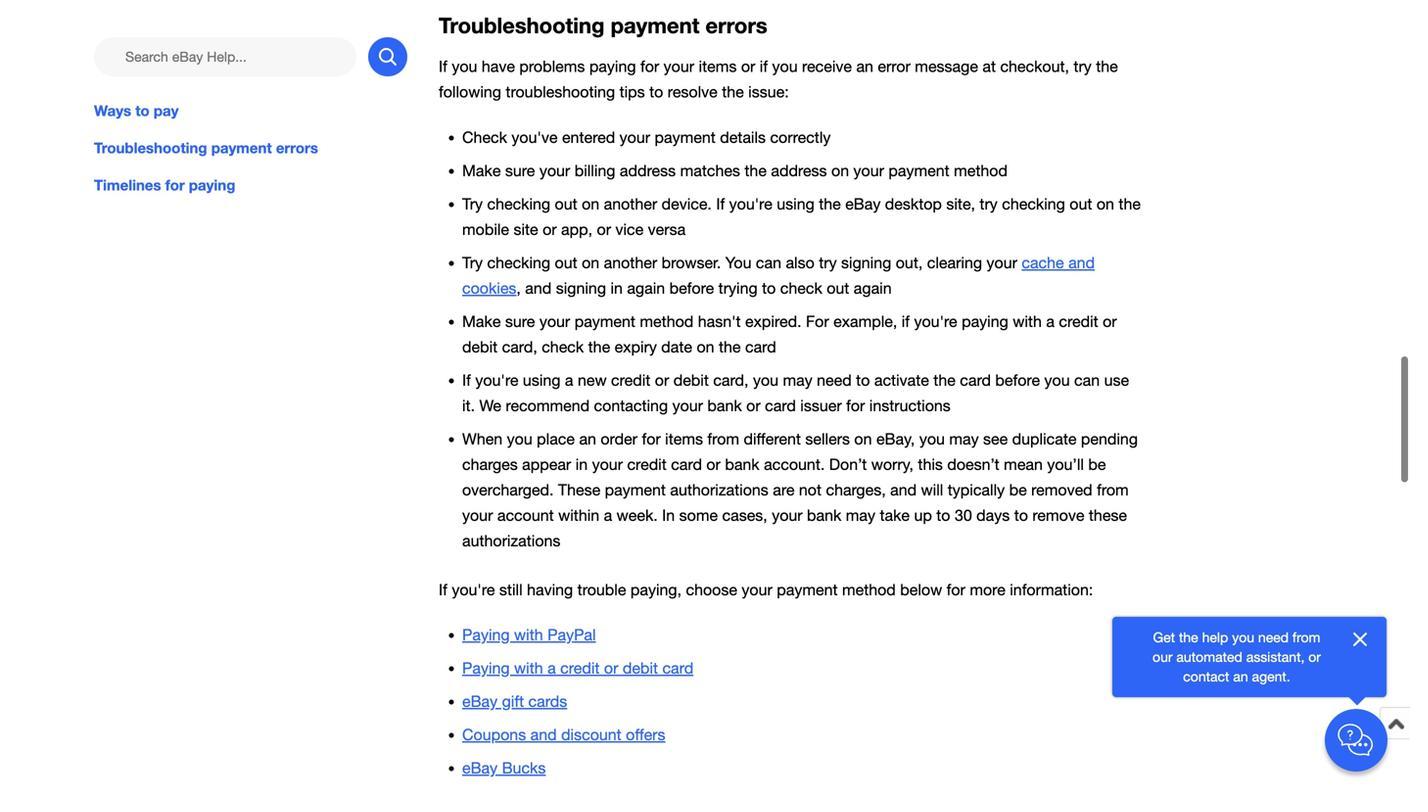 Task type: vqa. For each thing, say whether or not it's contained in the screenshot.
try inside the If you have problems paying for your items or if you receive an error message at checkout, try the following troubleshooting tips to resolve the issue:
yes



Task type: locate. For each thing, give the bounding box(es) containing it.
have
[[482, 57, 515, 76]]

0 vertical spatial make
[[462, 161, 501, 180]]

paying down still
[[462, 626, 510, 644]]

you're up we
[[475, 371, 519, 389]]

try for try checking out on another browser. you can also try signing out, clearing your
[[462, 253, 483, 272]]

clearing
[[927, 253, 982, 272]]

your up resolve
[[664, 57, 694, 76]]

0 horizontal spatial debit
[[462, 338, 498, 356]]

may up doesn't
[[949, 430, 979, 448]]

you'll
[[1047, 455, 1084, 473]]

0 vertical spatial items
[[699, 57, 737, 76]]

0 vertical spatial signing
[[841, 253, 891, 272]]

1 sure from the top
[[505, 161, 535, 180]]

you inside get the help you need from our automated assistant, or contact an agent.
[[1232, 629, 1254, 645]]

if for have
[[439, 57, 447, 76]]

2 vertical spatial paying
[[962, 312, 1008, 330]]

if up issue:
[[760, 57, 768, 76]]

try checking out on another browser. you can also try signing out, clearing your
[[462, 253, 1022, 272]]

1 vertical spatial card,
[[713, 371, 749, 389]]

1 horizontal spatial from
[[1097, 481, 1129, 499]]

troubleshooting payment errors up problems
[[439, 12, 767, 38]]

within
[[558, 506, 599, 524]]

card up the some
[[671, 455, 702, 473]]

1 again from the left
[[627, 279, 665, 297]]

method left below on the right of page
[[842, 581, 896, 599]]

0 horizontal spatial authorizations
[[462, 532, 561, 550]]

or right assistant,
[[1309, 649, 1321, 665]]

an inside when you place an order for items from different sellers on ebay, you may see duplicate pending charges appear in your credit card or bank account. don't worry, this doesn't mean you'll be overcharged. these payment authorizations are not charges, and will typically be removed from your account within a week. in some cases, your bank may take up to 30 days to remove these authorizations
[[579, 430, 596, 448]]

0 horizontal spatial troubleshooting payment errors
[[94, 139, 318, 157]]

sure down you've at the left
[[505, 161, 535, 180]]

another
[[604, 195, 657, 213], [604, 253, 657, 272]]

1 vertical spatial debit
[[673, 371, 709, 389]]

checking for try checking out on another browser. you can also try signing out, clearing your
[[487, 253, 550, 272]]

try inside try checking out on another device. if you're using the ebay desktop site, try checking out on the mobile site or app, or vice versa
[[462, 195, 483, 213]]

or
[[741, 57, 755, 76], [543, 220, 557, 238], [597, 220, 611, 238], [1103, 312, 1117, 330], [655, 371, 669, 389], [746, 396, 761, 415], [706, 455, 721, 473], [1309, 649, 1321, 665], [604, 659, 618, 677]]

your inside if you're using a new credit or debit card, you may need to activate the card before you can use it. we recommend contacting your bank or card issuer for instructions
[[672, 396, 703, 415]]

another up vice
[[604, 195, 657, 213]]

troubleshooting up have
[[439, 12, 605, 38]]

message
[[915, 57, 978, 76]]

and
[[1068, 253, 1095, 272], [525, 279, 552, 297], [890, 481, 917, 499], [530, 726, 557, 744]]

or inside get the help you need from our automated assistant, or contact an agent.
[[1309, 649, 1321, 665]]

items inside when you place an order for items from different sellers on ebay, you may see duplicate pending charges appear in your credit card or bank account. don't worry, this doesn't mean you'll be overcharged. these payment authorizations are not charges, and will typically be removed from your account within a week. in some cases, your bank may take up to 30 days to remove these authorizations
[[665, 430, 703, 448]]

paying down 'clearing'
[[962, 312, 1008, 330]]

date
[[661, 338, 692, 356]]

and right ,
[[525, 279, 552, 297]]

try
[[1074, 57, 1092, 76], [980, 195, 998, 213], [819, 253, 837, 272]]

paying up the gift
[[462, 659, 510, 677]]

1 vertical spatial can
[[1074, 371, 1100, 389]]

may up issuer
[[783, 371, 813, 389]]

our
[[1153, 649, 1173, 665]]

paypal
[[548, 626, 596, 644]]

new
[[578, 371, 607, 389]]

0 vertical spatial with
[[1013, 312, 1042, 330]]

troubleshooting up 'timelines for paying'
[[94, 139, 207, 157]]

account
[[497, 506, 554, 524]]

you right help
[[1232, 629, 1254, 645]]

, and signing in again before trying to check out again
[[516, 279, 892, 297]]

hasn't
[[698, 312, 741, 330]]

paying down troubleshooting payment errors link
[[189, 176, 235, 194]]

out
[[555, 195, 577, 213], [1070, 195, 1092, 213], [555, 253, 577, 272], [827, 279, 849, 297]]

using up also
[[777, 195, 815, 213]]

your down are
[[772, 506, 803, 524]]

2 sure from the top
[[505, 312, 535, 330]]

ebay left desktop
[[845, 195, 881, 213]]

1 vertical spatial signing
[[556, 279, 606, 297]]

1 horizontal spatial can
[[1074, 371, 1100, 389]]

you're inside make sure your payment method hasn't expired. for example, if you're paying with a credit or debit card, check the expiry date on the card
[[914, 312, 957, 330]]

0 horizontal spatial from
[[707, 430, 739, 448]]

2 vertical spatial ebay
[[462, 759, 498, 777]]

timelines
[[94, 176, 161, 194]]

credit down the cache
[[1059, 312, 1098, 330]]

sure for payment
[[505, 312, 535, 330]]

0 horizontal spatial method
[[640, 312, 694, 330]]

2 vertical spatial with
[[514, 659, 543, 677]]

ebay down coupons
[[462, 759, 498, 777]]

0 vertical spatial ebay
[[845, 195, 881, 213]]

need inside get the help you need from our automated assistant, or contact an agent.
[[1258, 629, 1289, 645]]

method up site,
[[954, 161, 1008, 180]]

troubleshooting inside troubleshooting payment errors link
[[94, 139, 207, 157]]

0 horizontal spatial try
[[819, 253, 837, 272]]

2 horizontal spatial from
[[1293, 629, 1320, 645]]

another for device.
[[604, 195, 657, 213]]

if inside if you're using a new credit or debit card, you may need to activate the card before you can use it. we recommend contacting your bank or card issuer for instructions
[[462, 371, 471, 389]]

when you place an order for items from different sellers on ebay, you may see duplicate pending charges appear in your credit card or bank account. don't worry, this doesn't mean you'll be overcharged. these payment authorizations are not charges, and will typically be removed from your account within a week. in some cases, your bank may take up to 30 days to remove these authorizations
[[462, 430, 1138, 550]]

authorizations down account
[[462, 532, 561, 550]]

ebay left the gift
[[462, 692, 498, 710]]

errors down ways to pay link
[[276, 139, 318, 157]]

you're down make sure your billing address matches the address on your payment method
[[729, 195, 772, 213]]

troubleshooting payment errors down pay
[[94, 139, 318, 157]]

a
[[1046, 312, 1055, 330], [565, 371, 573, 389], [604, 506, 612, 524], [548, 659, 556, 677]]

card inside when you place an order for items from different sellers on ebay, you may see duplicate pending charges appear in your credit card or bank account. don't worry, this doesn't mean you'll be overcharged. these payment authorizations are not charges, and will typically be removed from your account within a week. in some cases, your bank may take up to 30 days to remove these authorizations
[[671, 455, 702, 473]]

ebay inside try checking out on another device. if you're using the ebay desktop site, try checking out on the mobile site or app, or vice versa
[[845, 195, 881, 213]]

0 horizontal spatial an
[[579, 430, 596, 448]]

0 horizontal spatial may
[[783, 371, 813, 389]]

0 vertical spatial may
[[783, 371, 813, 389]]

try right site,
[[980, 195, 998, 213]]

and for , and signing in again before trying to check out again
[[525, 279, 552, 297]]

for up tips
[[640, 57, 659, 76]]

an left error
[[856, 57, 873, 76]]

if inside if you have problems paying for your items or if you receive an error message at checkout, try the following troubleshooting tips to resolve the issue:
[[439, 57, 447, 76]]

site,
[[946, 195, 975, 213]]

resolve
[[668, 83, 718, 101]]

using inside try checking out on another device. if you're using the ebay desktop site, try checking out on the mobile site or app, or vice versa
[[777, 195, 815, 213]]

1 vertical spatial paying
[[189, 176, 235, 194]]

method up "date" at the left of page
[[640, 312, 694, 330]]

your up recommend
[[539, 312, 570, 330]]

paying
[[589, 57, 636, 76], [189, 176, 235, 194], [962, 312, 1008, 330]]

card, down ,
[[502, 338, 537, 356]]

before down "browser."
[[669, 279, 714, 297]]

another for browser.
[[604, 253, 657, 272]]

get
[[1153, 629, 1175, 645]]

make for make sure your billing address matches the address on your payment method
[[462, 161, 501, 180]]

can right you
[[756, 253, 781, 272]]

2 horizontal spatial debit
[[673, 371, 709, 389]]

0 vertical spatial if
[[760, 57, 768, 76]]

1 horizontal spatial try
[[980, 195, 998, 213]]

2 horizontal spatial method
[[954, 161, 1008, 180]]

check up new
[[542, 338, 584, 356]]

debit down the cookies
[[462, 338, 498, 356]]

debit inside if you're using a new credit or debit card, you may need to activate the card before you can use it. we recommend contacting your bank or card issuer for instructions
[[673, 371, 709, 389]]

if you're using a new credit or debit card, you may need to activate the card before you can use it. we recommend contacting your bank or card issuer for instructions
[[462, 371, 1129, 415]]

debit down "date" at the left of page
[[673, 371, 709, 389]]

0 horizontal spatial signing
[[556, 279, 606, 297]]

don't
[[829, 455, 867, 473]]

30
[[955, 506, 972, 524]]

for inside if you have problems paying for your items or if you receive an error message at checkout, try the following troubleshooting tips to resolve the issue:
[[640, 57, 659, 76]]

0 vertical spatial sure
[[505, 161, 535, 180]]

and down cards
[[530, 726, 557, 744]]

receive
[[802, 57, 852, 76]]

if right 'example,' at the right top of page
[[902, 312, 910, 330]]

0 vertical spatial method
[[954, 161, 1008, 180]]

before inside if you're using a new credit or debit card, you may need to activate the card before you can use it. we recommend contacting your bank or card issuer for instructions
[[995, 371, 1040, 389]]

address
[[620, 161, 676, 180], [771, 161, 827, 180]]

2 make from the top
[[462, 312, 501, 330]]

1 horizontal spatial paying
[[589, 57, 636, 76]]

items up resolve
[[699, 57, 737, 76]]

debit up offers
[[623, 659, 658, 677]]

1 vertical spatial try
[[462, 253, 483, 272]]

0 horizontal spatial check
[[542, 338, 584, 356]]

may
[[783, 371, 813, 389], [949, 430, 979, 448], [846, 506, 875, 524]]

can left use
[[1074, 371, 1100, 389]]

0 vertical spatial using
[[777, 195, 815, 213]]

1 vertical spatial before
[[995, 371, 1040, 389]]

the
[[1096, 57, 1118, 76], [722, 83, 744, 101], [745, 161, 767, 180], [819, 195, 841, 213], [1119, 195, 1141, 213], [588, 338, 610, 356], [719, 338, 741, 356], [934, 371, 956, 389], [1179, 629, 1198, 645]]

a left new
[[565, 371, 573, 389]]

1 try from the top
[[462, 195, 483, 213]]

checkout,
[[1000, 57, 1069, 76]]

you up this
[[919, 430, 945, 448]]

if left still
[[439, 581, 447, 599]]

if for you
[[760, 57, 768, 76]]

help
[[1202, 629, 1228, 645]]

1 horizontal spatial signing
[[841, 253, 891, 272]]

paying for paying with paypal
[[462, 626, 510, 644]]

1 horizontal spatial need
[[1258, 629, 1289, 645]]

in inside when you place an order for items from different sellers on ebay, you may see duplicate pending charges appear in your credit card or bank account. don't worry, this doesn't mean you'll be overcharged. these payment authorizations are not charges, and will typically be removed from your account within a week. in some cases, your bank may take up to 30 days to remove these authorizations
[[576, 455, 588, 473]]

0 vertical spatial bank
[[707, 396, 742, 415]]

1 horizontal spatial address
[[771, 161, 827, 180]]

0 horizontal spatial in
[[576, 455, 588, 473]]

0 horizontal spatial using
[[523, 371, 561, 389]]

address down check you've entered your payment details correctly
[[620, 161, 676, 180]]

and inside when you place an order for items from different sellers on ebay, you may see duplicate pending charges appear in your credit card or bank account. don't worry, this doesn't mean you'll be overcharged. these payment authorizations are not charges, and will typically be removed from your account within a week. in some cases, your bank may take up to 30 days to remove these authorizations
[[890, 481, 917, 499]]

2 vertical spatial debit
[[623, 659, 658, 677]]

you're left still
[[452, 581, 495, 599]]

1 vertical spatial if
[[902, 312, 910, 330]]

on
[[831, 161, 849, 180], [582, 195, 600, 213], [1097, 195, 1114, 213], [582, 253, 600, 272], [697, 338, 714, 356], [854, 430, 872, 448]]

1 vertical spatial in
[[576, 455, 588, 473]]

more
[[970, 581, 1006, 599]]

method
[[954, 161, 1008, 180], [640, 312, 694, 330], [842, 581, 896, 599]]

coupons and discount offers link
[[462, 726, 665, 744]]

0 vertical spatial troubleshooting payment errors
[[439, 12, 767, 38]]

0 vertical spatial check
[[780, 279, 822, 297]]

if
[[439, 57, 447, 76], [716, 195, 725, 213], [462, 371, 471, 389], [439, 581, 447, 599]]

to left activate
[[856, 371, 870, 389]]

0 vertical spatial try
[[462, 195, 483, 213]]

and inside cache and cookies
[[1068, 253, 1095, 272]]

0 horizontal spatial again
[[627, 279, 665, 297]]

signing down 'app,'
[[556, 279, 606, 297]]

can inside if you're using a new credit or debit card, you may need to activate the card before you can use it. we recommend contacting your bank or card issuer for instructions
[[1074, 371, 1100, 389]]

and up 'take'
[[890, 481, 917, 499]]

2 try from the top
[[462, 253, 483, 272]]

check down also
[[780, 279, 822, 297]]

debit
[[462, 338, 498, 356], [673, 371, 709, 389], [623, 659, 658, 677]]

2 vertical spatial bank
[[807, 506, 842, 524]]

from inside get the help you need from our automated assistant, or contact an agent.
[[1293, 629, 1320, 645]]

if inside make sure your payment method hasn't expired. for example, if you're paying with a credit or debit card, check the expiry date on the card
[[902, 312, 910, 330]]

card
[[745, 338, 776, 356], [960, 371, 991, 389], [765, 396, 796, 415], [671, 455, 702, 473], [662, 659, 693, 677]]

before up see in the bottom right of the page
[[995, 371, 1040, 389]]

be
[[1088, 455, 1106, 473], [1009, 481, 1027, 499]]

2 vertical spatial from
[[1293, 629, 1320, 645]]

are
[[773, 481, 795, 499]]

if
[[760, 57, 768, 76], [902, 312, 910, 330]]

0 horizontal spatial need
[[817, 371, 852, 389]]

1 vertical spatial troubleshooting
[[94, 139, 207, 157]]

0 vertical spatial in
[[611, 279, 623, 297]]

try right checkout,
[[1074, 57, 1092, 76]]

paying inside if you have problems paying for your items or if you receive an error message at checkout, try the following troubleshooting tips to resolve the issue:
[[589, 57, 636, 76]]

2 horizontal spatial try
[[1074, 57, 1092, 76]]

need
[[817, 371, 852, 389], [1258, 629, 1289, 645]]

0 vertical spatial errors
[[706, 12, 767, 38]]

with down paying with paypal link in the left of the page
[[514, 659, 543, 677]]

1 vertical spatial sure
[[505, 312, 535, 330]]

account.
[[764, 455, 825, 473]]

again down "browser."
[[627, 279, 665, 297]]

1 vertical spatial ebay
[[462, 692, 498, 710]]

example,
[[833, 312, 897, 330]]

paying
[[462, 626, 510, 644], [462, 659, 510, 677]]

ebay gift cards
[[462, 692, 567, 710]]

if right device.
[[716, 195, 725, 213]]

you
[[725, 253, 752, 272]]

week.
[[617, 506, 658, 524]]

if up it.
[[462, 371, 471, 389]]

overcharged.
[[462, 481, 554, 499]]

1 paying from the top
[[462, 626, 510, 644]]

0 vertical spatial paying
[[462, 626, 510, 644]]

bank down different
[[725, 455, 760, 473]]

1 address from the left
[[620, 161, 676, 180]]

ways to pay
[[94, 102, 179, 119]]

1 vertical spatial items
[[665, 430, 703, 448]]

authorizations
[[670, 481, 769, 499], [462, 532, 561, 550]]

bank
[[707, 396, 742, 415], [725, 455, 760, 473], [807, 506, 842, 524]]

1 horizontal spatial method
[[842, 581, 896, 599]]

be down pending
[[1088, 455, 1106, 473]]

1 vertical spatial paying
[[462, 659, 510, 677]]

it.
[[462, 396, 475, 415]]

need inside if you're using a new credit or debit card, you may need to activate the card before you can use it. we recommend contacting your bank or card issuer for instructions
[[817, 371, 852, 389]]

app,
[[561, 220, 593, 238]]

1 vertical spatial check
[[542, 338, 584, 356]]

1 vertical spatial may
[[949, 430, 979, 448]]

2 horizontal spatial an
[[1233, 668, 1248, 685]]

card inside make sure your payment method hasn't expired. for example, if you're paying with a credit or debit card, check the expiry date on the card
[[745, 338, 776, 356]]

bank down hasn't
[[707, 396, 742, 415]]

your down overcharged.
[[462, 506, 493, 524]]

Search eBay Help... text field
[[94, 37, 356, 76]]

0 vertical spatial debit
[[462, 338, 498, 356]]

bucks
[[502, 759, 546, 777]]

from up these
[[1097, 481, 1129, 499]]

1 make from the top
[[462, 161, 501, 180]]

debit inside make sure your payment method hasn't expired. for example, if you're paying with a credit or debit card, check the expiry date on the card
[[462, 338, 498, 356]]

2 paying from the top
[[462, 659, 510, 677]]

2 horizontal spatial paying
[[962, 312, 1008, 330]]

from up assistant,
[[1293, 629, 1320, 645]]

1 vertical spatial be
[[1009, 481, 1027, 499]]

an inside get the help you need from our automated assistant, or contact an agent.
[[1233, 668, 1248, 685]]

gift
[[502, 692, 524, 710]]

with for paypal
[[514, 626, 543, 644]]

signing left out, on the right top of page
[[841, 253, 891, 272]]

try inside if you have problems paying for your items or if you receive an error message at checkout, try the following troubleshooting tips to resolve the issue:
[[1074, 57, 1092, 76]]

payment inside when you place an order for items from different sellers on ebay, you may see duplicate pending charges appear in your credit card or bank account. don't worry, this doesn't mean you'll be overcharged. these payment authorizations are not charges, and will typically be removed from your account within a week. in some cases, your bank may take up to 30 days to remove these authorizations
[[605, 481, 666, 499]]

in
[[611, 279, 623, 297], [576, 455, 588, 473]]

1 vertical spatial make
[[462, 312, 501, 330]]

you down make sure your payment method hasn't expired. for example, if you're paying with a credit or debit card, check the expiry date on the card
[[753, 371, 779, 389]]

these
[[558, 481, 600, 499]]

if inside if you have problems paying for your items or if you receive an error message at checkout, try the following troubleshooting tips to resolve the issue:
[[760, 57, 768, 76]]

1 vertical spatial errors
[[276, 139, 318, 157]]

1 horizontal spatial card,
[[713, 371, 749, 389]]

and for cache and cookies
[[1068, 253, 1095, 272]]

1 vertical spatial need
[[1258, 629, 1289, 645]]

signing
[[841, 253, 891, 272], [556, 279, 606, 297]]

items inside if you have problems paying for your items or if you receive an error message at checkout, try the following troubleshooting tips to resolve the issue:
[[699, 57, 737, 76]]

1 horizontal spatial check
[[780, 279, 822, 297]]

payment up desktop
[[889, 161, 950, 180]]

1 another from the top
[[604, 195, 657, 213]]

0 vertical spatial paying
[[589, 57, 636, 76]]

errors
[[706, 12, 767, 38], [276, 139, 318, 157]]

1 vertical spatial using
[[523, 371, 561, 389]]

typically
[[948, 481, 1005, 499]]

0 horizontal spatial card,
[[502, 338, 537, 356]]

0 horizontal spatial address
[[620, 161, 676, 180]]

ebay,
[[876, 430, 915, 448]]

to right tips
[[649, 83, 663, 101]]

check inside make sure your payment method hasn't expired. for example, if you're paying with a credit or debit card, check the expiry date on the card
[[542, 338, 584, 356]]

activate
[[874, 371, 929, 389]]

0 vertical spatial need
[[817, 371, 852, 389]]

for right issuer
[[846, 396, 865, 415]]

2 vertical spatial an
[[1233, 668, 1248, 685]]

bank down not at the right
[[807, 506, 842, 524]]

for right order
[[642, 430, 661, 448]]

from
[[707, 430, 739, 448], [1097, 481, 1129, 499], [1293, 629, 1320, 645]]

try up mobile
[[462, 195, 483, 213]]

trouble
[[577, 581, 626, 599]]

another inside try checking out on another device. if you're using the ebay desktop site, try checking out on the mobile site or app, or vice versa
[[604, 195, 657, 213]]

2 another from the top
[[604, 253, 657, 272]]

need up issuer
[[817, 371, 852, 389]]

sure inside make sure your payment method hasn't expired. for example, if you're paying with a credit or debit card, check the expiry date on the card
[[505, 312, 535, 330]]

in up the these
[[576, 455, 588, 473]]

0 vertical spatial be
[[1088, 455, 1106, 473]]

card, down hasn't
[[713, 371, 749, 389]]

you left use
[[1044, 371, 1070, 389]]

errors up if you have problems paying for your items or if you receive an error message at checkout, try the following troubleshooting tips to resolve the issue:
[[706, 12, 767, 38]]

1 horizontal spatial before
[[995, 371, 1040, 389]]

sure down ,
[[505, 312, 535, 330]]

make inside make sure your payment method hasn't expired. for example, if you're paying with a credit or debit card, check the expiry date on the card
[[462, 312, 501, 330]]

credit up contacting
[[611, 371, 651, 389]]

check
[[780, 279, 822, 297], [542, 338, 584, 356]]

on inside make sure your payment method hasn't expired. for example, if you're paying with a credit or debit card, check the expiry date on the card
[[697, 338, 714, 356]]

1 vertical spatial with
[[514, 626, 543, 644]]

using
[[777, 195, 815, 213], [523, 371, 561, 389]]

also
[[786, 253, 815, 272]]

checking up ,
[[487, 253, 550, 272]]

0 vertical spatial an
[[856, 57, 873, 76]]

a up cards
[[548, 659, 556, 677]]

1 vertical spatial an
[[579, 430, 596, 448]]

a inside make sure your payment method hasn't expired. for example, if you're paying with a credit or debit card, check the expiry date on the card
[[1046, 312, 1055, 330]]

cache
[[1022, 253, 1064, 272]]

to right trying
[[762, 279, 776, 297]]

cache and cookies link
[[462, 253, 1095, 297]]

1 horizontal spatial if
[[902, 312, 910, 330]]

sure for billing
[[505, 161, 535, 180]]

another down vice
[[604, 253, 657, 272]]

method inside make sure your payment method hasn't expired. for example, if you're paying with a credit or debit card, check the expiry date on the card
[[640, 312, 694, 330]]

try
[[462, 195, 483, 213], [462, 253, 483, 272]]



Task type: describe. For each thing, give the bounding box(es) containing it.
timelines for paying link
[[94, 174, 407, 196]]

your down tips
[[620, 128, 650, 146]]

payment right choose
[[777, 581, 838, 599]]

remove
[[1033, 506, 1084, 524]]

if for you're
[[902, 312, 910, 330]]

will
[[921, 481, 943, 499]]

or left vice
[[597, 220, 611, 238]]

ebay for ebay bucks
[[462, 759, 498, 777]]

to left pay
[[135, 102, 150, 119]]

ebay for ebay gift cards
[[462, 692, 498, 710]]

these
[[1089, 506, 1127, 524]]

take
[[880, 506, 910, 524]]

your right choose
[[742, 581, 772, 599]]

discount
[[561, 726, 622, 744]]

2 horizontal spatial may
[[949, 430, 979, 448]]

for right timelines
[[165, 176, 185, 194]]

at
[[983, 57, 996, 76]]

to inside if you have problems paying for your items or if you receive an error message at checkout, try the following troubleshooting tips to resolve the issue:
[[649, 83, 663, 101]]

in
[[662, 506, 675, 524]]

troubleshooting
[[506, 83, 615, 101]]

you've
[[512, 128, 558, 146]]

checking for try checking out on another device. if you're using the ebay desktop site, try checking out on the mobile site or app, or vice versa
[[487, 195, 550, 213]]

ways to pay link
[[94, 100, 407, 121]]

matches
[[680, 161, 740, 180]]

if for using
[[462, 371, 471, 389]]

or inside make sure your payment method hasn't expired. for example, if you're paying with a credit or debit card, check the expiry date on the card
[[1103, 312, 1117, 330]]

or up different
[[746, 396, 761, 415]]

paying inside make sure your payment method hasn't expired. for example, if you're paying with a credit or debit card, check the expiry date on the card
[[962, 312, 1008, 330]]

1 horizontal spatial troubleshooting
[[439, 12, 605, 38]]

paying with a credit or debit card link
[[462, 659, 693, 677]]

if for still
[[439, 581, 447, 599]]

the inside if you're using a new credit or debit card, you may need to activate the card before you can use it. we recommend contacting your bank or card issuer for instructions
[[934, 371, 956, 389]]

0 horizontal spatial paying
[[189, 176, 235, 194]]

2 address from the left
[[771, 161, 827, 180]]

instructions
[[869, 396, 951, 415]]

1 horizontal spatial errors
[[706, 12, 767, 38]]

0 horizontal spatial errors
[[276, 139, 318, 157]]

0 vertical spatial from
[[707, 430, 739, 448]]

appear
[[522, 455, 571, 473]]

on inside when you place an order for items from different sellers on ebay, you may see duplicate pending charges appear in your credit card or bank account. don't worry, this doesn't mean you'll be overcharged. these payment authorizations are not charges, and will typically be removed from your account within a week. in some cases, your bank may take up to 30 days to remove these authorizations
[[854, 430, 872, 448]]

troubleshooting payment errors link
[[94, 137, 407, 159]]

you're inside if you're using a new credit or debit card, you may need to activate the card before you can use it. we recommend contacting your bank or card issuer for instructions
[[475, 371, 519, 389]]

following
[[439, 83, 501, 101]]

2 vertical spatial method
[[842, 581, 896, 599]]

you left place
[[507, 430, 532, 448]]

a inside if you're using a new credit or debit card, you may need to activate the card before you can use it. we recommend contacting your bank or card issuer for instructions
[[565, 371, 573, 389]]

0 horizontal spatial be
[[1009, 481, 1027, 499]]

your inside if you have problems paying for your items or if you receive an error message at checkout, try the following troubleshooting tips to resolve the issue:
[[664, 57, 694, 76]]

if you're still having trouble paying, choose your payment method below for more information:
[[439, 581, 1093, 599]]

duplicate
[[1012, 430, 1077, 448]]

2 again from the left
[[854, 279, 892, 297]]

make for make sure your payment method hasn't expired. for example, if you're paying with a credit or debit card, check the expiry date on the card
[[462, 312, 501, 330]]

trying
[[718, 279, 758, 297]]

card up offers
[[662, 659, 693, 677]]

checking up the cache
[[1002, 195, 1065, 213]]

expiry
[[615, 338, 657, 356]]

payment down ways to pay link
[[211, 139, 272, 157]]

check
[[462, 128, 507, 146]]

if you have problems paying for your items or if you receive an error message at checkout, try the following troubleshooting tips to resolve the issue:
[[439, 57, 1118, 101]]

your inside make sure your payment method hasn't expired. for example, if you're paying with a credit or debit card, check the expiry date on the card
[[539, 312, 570, 330]]

credit inside when you place an order for items from different sellers on ebay, you may see duplicate pending charges appear in your credit card or bank account. don't worry, this doesn't mean you'll be overcharged. these payment authorizations are not charges, and will typically be removed from your account within a week. in some cases, your bank may take up to 30 days to remove these authorizations
[[627, 455, 667, 473]]

tips
[[619, 83, 645, 101]]

2 vertical spatial may
[[846, 506, 875, 524]]

credit inside make sure your payment method hasn't expired. for example, if you're paying with a credit or debit card, check the expiry date on the card
[[1059, 312, 1098, 330]]

0 horizontal spatial can
[[756, 253, 781, 272]]

with inside make sure your payment method hasn't expired. for example, if you're paying with a credit or debit card, check the expiry date on the card
[[1013, 312, 1042, 330]]

charges
[[462, 455, 518, 473]]

out,
[[896, 253, 923, 272]]

coupons
[[462, 726, 526, 744]]

for
[[806, 312, 829, 330]]

ebay bucks
[[462, 759, 546, 777]]

to left the 30
[[936, 506, 950, 524]]

your left the cache
[[987, 253, 1017, 272]]

paying for paying with a credit or debit card
[[462, 659, 510, 677]]

issue:
[[748, 83, 789, 101]]

different
[[744, 430, 801, 448]]

try inside try checking out on another device. if you're using the ebay desktop site, try checking out on the mobile site or app, or vice versa
[[980, 195, 998, 213]]

payment up tips
[[611, 12, 700, 38]]

1 horizontal spatial be
[[1088, 455, 1106, 473]]

removed
[[1031, 481, 1093, 499]]

choose
[[686, 581, 737, 599]]

assistant,
[[1246, 649, 1305, 665]]

your down you've at the left
[[539, 161, 570, 180]]

a inside when you place an order for items from different sellers on ebay, you may see duplicate pending charges appear in your credit card or bank account. don't worry, this doesn't mean you'll be overcharged. these payment authorizations are not charges, and will typically be removed from your account within a week. in some cases, your bank may take up to 30 days to remove these authorizations
[[604, 506, 612, 524]]

to inside if you're using a new credit or debit card, you may need to activate the card before you can use it. we recommend contacting your bank or card issuer for instructions
[[856, 371, 870, 389]]

your down order
[[592, 455, 623, 473]]

sellers
[[805, 430, 850, 448]]

and for coupons and discount offers
[[530, 726, 557, 744]]

browser.
[[662, 253, 721, 272]]

get the help you need from our automated assistant, or contact an agent. tooltip
[[1144, 628, 1330, 686]]

try for try checking out on another device. if you're using the ebay desktop site, try checking out on the mobile site or app, or vice versa
[[462, 195, 483, 213]]

to right days
[[1014, 506, 1028, 524]]

card up see in the bottom right of the page
[[960, 371, 991, 389]]

1 horizontal spatial in
[[611, 279, 623, 297]]

this
[[918, 455, 943, 473]]

credit down paypal
[[560, 659, 600, 677]]

bank inside if you're using a new credit or debit card, you may need to activate the card before you can use it. we recommend contacting your bank or card issuer for instructions
[[707, 396, 742, 415]]

payment up matches
[[655, 128, 716, 146]]

1 vertical spatial bank
[[725, 455, 760, 473]]

below
[[900, 581, 942, 599]]

problems
[[519, 57, 585, 76]]

device.
[[662, 195, 712, 213]]

mobile
[[462, 220, 509, 238]]

agent.
[[1252, 668, 1290, 685]]

or inside if you have problems paying for your items or if you receive an error message at checkout, try the following troubleshooting tips to resolve the issue:
[[741, 57, 755, 76]]

paying,
[[631, 581, 682, 599]]

if inside try checking out on another device. if you're using the ebay desktop site, try checking out on the mobile site or app, or vice versa
[[716, 195, 725, 213]]

not
[[799, 481, 822, 499]]

make sure your payment method hasn't expired. for example, if you're paying with a credit or debit card, check the expiry date on the card
[[462, 312, 1117, 356]]

card, inside make sure your payment method hasn't expired. for example, if you're paying with a credit or debit card, check the expiry date on the card
[[502, 338, 537, 356]]

using inside if you're using a new credit or debit card, you may need to activate the card before you can use it. we recommend contacting your bank or card issuer for instructions
[[523, 371, 561, 389]]

credit inside if you're using a new credit or debit card, you may need to activate the card before you can use it. we recommend contacting your bank or card issuer for instructions
[[611, 371, 651, 389]]

contacting
[[594, 396, 668, 415]]

pending
[[1081, 430, 1138, 448]]

make sure your billing address matches the address on your payment method
[[462, 161, 1008, 180]]

2 vertical spatial try
[[819, 253, 837, 272]]

when
[[462, 430, 503, 448]]

card, inside if you're using a new credit or debit card, you may need to activate the card before you can use it. we recommend contacting your bank or card issuer for instructions
[[713, 371, 749, 389]]

automated
[[1176, 649, 1243, 665]]

timelines for paying
[[94, 176, 235, 194]]

your up try checking out on another device. if you're using the ebay desktop site, try checking out on the mobile site or app, or vice versa
[[853, 161, 884, 180]]

we
[[479, 396, 501, 415]]

worry,
[[871, 455, 914, 473]]

or down "date" at the left of page
[[655, 371, 669, 389]]

contact
[[1183, 668, 1229, 685]]

or right site
[[543, 220, 557, 238]]

you up 'following'
[[452, 57, 477, 76]]

or up discount
[[604, 659, 618, 677]]

error
[[878, 57, 911, 76]]

cases,
[[722, 506, 767, 524]]

you're inside try checking out on another device. if you're using the ebay desktop site, try checking out on the mobile site or app, or vice versa
[[729, 195, 772, 213]]

payment inside make sure your payment method hasn't expired. for example, if you're paying with a credit or debit card, check the expiry date on the card
[[575, 312, 636, 330]]

correctly
[[770, 128, 831, 146]]

still
[[499, 581, 523, 599]]

the inside get the help you need from our automated assistant, or contact an agent.
[[1179, 629, 1198, 645]]

you up issue:
[[772, 57, 798, 76]]

recommend
[[506, 396, 590, 415]]

ebay bucks link
[[462, 759, 546, 777]]

0 horizontal spatial before
[[669, 279, 714, 297]]

ebay gift cards link
[[462, 692, 567, 710]]

offers
[[626, 726, 665, 744]]

1 vertical spatial authorizations
[[462, 532, 561, 550]]

some
[[679, 506, 718, 524]]

mean
[[1004, 455, 1043, 473]]

paying with a credit or debit card
[[462, 659, 693, 677]]

place
[[537, 430, 575, 448]]

desktop
[[885, 195, 942, 213]]

1 horizontal spatial troubleshooting payment errors
[[439, 12, 767, 38]]

an inside if you have problems paying for your items or if you receive an error message at checkout, try the following troubleshooting tips to resolve the issue:
[[856, 57, 873, 76]]

having
[[527, 581, 573, 599]]

1 vertical spatial from
[[1097, 481, 1129, 499]]

for left more
[[947, 581, 965, 599]]

1 vertical spatial troubleshooting payment errors
[[94, 139, 318, 157]]

or inside when you place an order for items from different sellers on ebay, you may see duplicate pending charges appear in your credit card or bank account. don't worry, this doesn't mean you'll be overcharged. these payment authorizations are not charges, and will typically be removed from your account within a week. in some cases, your bank may take up to 30 days to remove these authorizations
[[706, 455, 721, 473]]

for inside if you're using a new credit or debit card, you may need to activate the card before you can use it. we recommend contacting your bank or card issuer for instructions
[[846, 396, 865, 415]]

1 horizontal spatial debit
[[623, 659, 658, 677]]

get the help you need from our automated assistant, or contact an agent.
[[1153, 629, 1321, 685]]

up
[[914, 506, 932, 524]]

for inside when you place an order for items from different sellers on ebay, you may see duplicate pending charges appear in your credit card or bank account. don't worry, this doesn't mean you'll be overcharged. these payment authorizations are not charges, and will typically be removed from your account within a week. in some cases, your bank may take up to 30 days to remove these authorizations
[[642, 430, 661, 448]]

may inside if you're using a new credit or debit card, you may need to activate the card before you can use it. we recommend contacting your bank or card issuer for instructions
[[783, 371, 813, 389]]

1 horizontal spatial authorizations
[[670, 481, 769, 499]]

with for a
[[514, 659, 543, 677]]

check you've entered your payment details correctly
[[462, 128, 831, 146]]

card up different
[[765, 396, 796, 415]]

use
[[1104, 371, 1129, 389]]

cache and cookies
[[462, 253, 1095, 297]]



